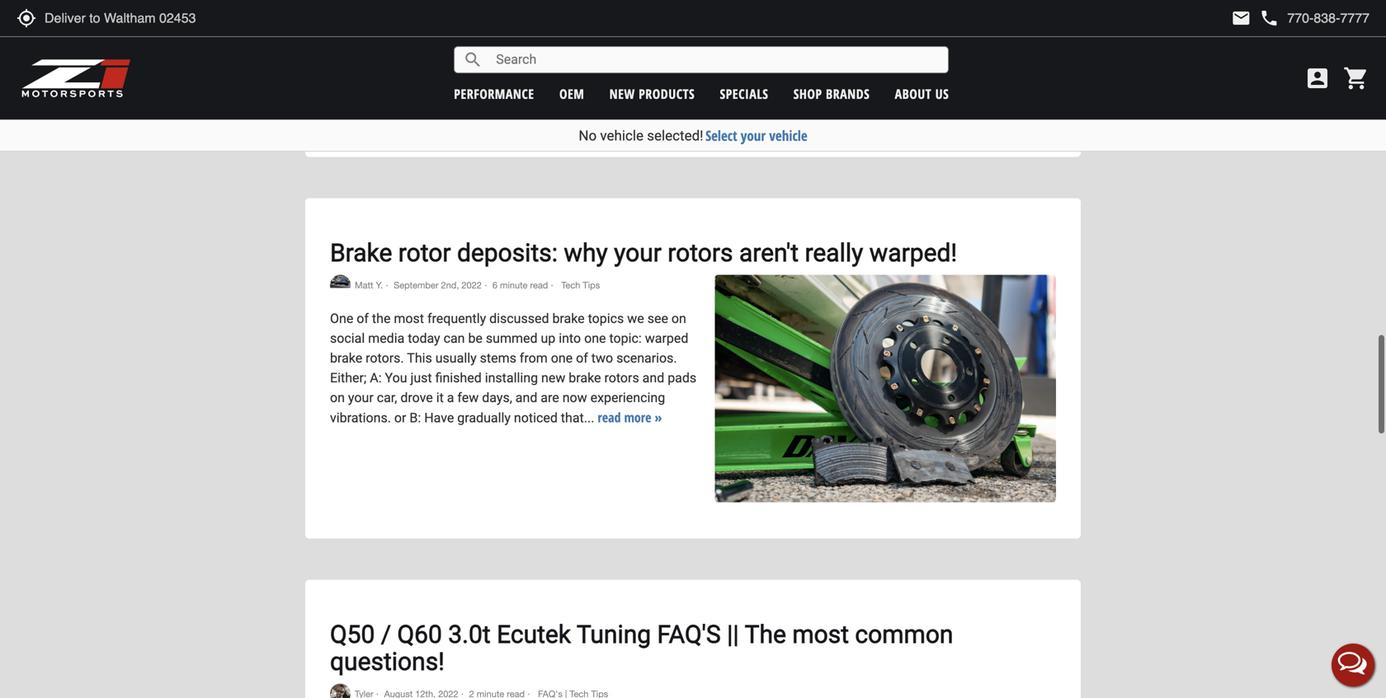 Task type: locate. For each thing, give the bounding box(es) containing it.
1 horizontal spatial rotors
[[668, 239, 733, 268]]

on down the either;
[[330, 390, 345, 406]]

and up noticed
[[516, 390, 537, 406]]

one up the two
[[584, 331, 606, 347]]

into
[[559, 331, 581, 347]]

0 vertical spatial new
[[610, 85, 635, 103]]

1 vertical spatial read
[[598, 409, 621, 427]]

0 vertical spatial of
[[357, 311, 369, 327]]

have
[[424, 411, 454, 426]]

minute
[[500, 280, 528, 291]]

one of the most frequently discussed brake topics we see on social media today can be summed up into one topic: warped brake rotors. this usually stems from one of two scenarios. either; a: you just finished installing new brake rotors and pads on your car, drove it a few days, and are now experiencing vibrations. or b: have gradually noticed that...
[[330, 311, 697, 426]]

on
[[672, 311, 686, 327], [330, 390, 345, 406]]

no
[[579, 127, 597, 144]]

matt
[[355, 280, 373, 291]]

1 horizontal spatial read
[[598, 409, 621, 427]]

your inside one of the most frequently discussed brake topics we see on social media today can be summed up into one topic: warped brake rotors. this usually stems from one of two scenarios. either; a: you just finished installing new brake rotors and pads on your car, drove it a few days, and are now experiencing vibrations. or b: have gradually noticed that...
[[348, 390, 374, 406]]

phone link
[[1260, 8, 1370, 28]]

september 2nd, 2022
[[394, 280, 482, 291]]

finished
[[435, 371, 482, 386]]

your right select in the top of the page
[[741, 126, 766, 145]]

read right minute
[[530, 280, 548, 291]]

my_location
[[17, 8, 36, 28]]

most inside the q50 / q60 3.0t ecutek tuning faq's || the most common questions!
[[792, 621, 849, 650]]

that...
[[561, 411, 594, 426]]

new products link
[[610, 85, 695, 103]]

rotors.
[[366, 351, 404, 366]]

0 horizontal spatial read
[[530, 280, 548, 291]]

read more »
[[598, 409, 662, 427]]

0 horizontal spatial new
[[541, 371, 566, 386]]

either;
[[330, 371, 367, 386]]

0 vertical spatial and
[[643, 371, 664, 386]]

selected!
[[647, 127, 704, 144]]

usually
[[435, 351, 477, 366]]

new
[[610, 85, 635, 103], [541, 371, 566, 386]]

1 horizontal spatial your
[[614, 239, 662, 268]]

account_box
[[1305, 65, 1331, 92]]

questions!
[[330, 648, 445, 677]]

your for select
[[741, 126, 766, 145]]

1 vertical spatial of
[[576, 351, 588, 366]]

read down experiencing
[[598, 409, 621, 427]]

rotors up experiencing
[[604, 371, 639, 386]]

1 vertical spatial one
[[551, 351, 573, 366]]

see
[[648, 311, 668, 327]]

q50 / q60 3.0t ecutek tuning faq's || the most common questions!
[[330, 621, 953, 677]]

2 vertical spatial your
[[348, 390, 374, 406]]

tech tips
[[559, 280, 600, 291]]

1 vertical spatial most
[[792, 621, 849, 650]]

2 horizontal spatial your
[[741, 126, 766, 145]]

0 horizontal spatial of
[[357, 311, 369, 327]]

shopping_cart link
[[1339, 65, 1370, 92]]

rotors left aren't
[[668, 239, 733, 268]]

new up are
[[541, 371, 566, 386]]

search
[[463, 50, 483, 70]]

0 horizontal spatial your
[[348, 390, 374, 406]]

most up today
[[394, 311, 424, 327]]

new left the products
[[610, 85, 635, 103]]

brake up into
[[552, 311, 585, 327]]

topics
[[588, 311, 624, 327]]

the
[[372, 311, 391, 327]]

1 horizontal spatial one
[[584, 331, 606, 347]]

1 horizontal spatial on
[[672, 311, 686, 327]]

1 vertical spatial and
[[516, 390, 537, 406]]

social
[[330, 331, 365, 347]]

noticed
[[514, 411, 558, 426]]

1 vertical spatial new
[[541, 371, 566, 386]]

nissan z gt4 || back on the tracks! image
[[715, 0, 1056, 121]]

tips
[[583, 280, 600, 291]]

most inside one of the most frequently discussed brake topics we see on social media today can be summed up into one topic: warped brake rotors. this usually stems from one of two scenarios. either; a: you just finished installing new brake rotors and pads on your car, drove it a few days, and are now experiencing vibrations. or b: have gradually noticed that...
[[394, 311, 424, 327]]

most right the
[[792, 621, 849, 650]]

read more » link
[[598, 409, 662, 427]]

vehicle down shop
[[769, 126, 808, 145]]

no vehicle selected! select your vehicle
[[579, 126, 808, 145]]

of left the
[[357, 311, 369, 327]]

1 vertical spatial rotors
[[604, 371, 639, 386]]

6 minute read
[[493, 280, 548, 291]]

from
[[520, 351, 548, 366]]

1 vertical spatial on
[[330, 390, 345, 406]]

it
[[436, 390, 444, 406]]

3.0t
[[448, 621, 491, 650]]

vehicle right no
[[600, 127, 644, 144]]

0 vertical spatial one
[[584, 331, 606, 347]]

0 horizontal spatial most
[[394, 311, 424, 327]]

days,
[[482, 390, 512, 406]]

one
[[584, 331, 606, 347], [551, 351, 573, 366]]

oem link
[[559, 85, 584, 103]]

b:
[[410, 411, 421, 426]]

q60
[[397, 621, 442, 650]]

one down into
[[551, 351, 573, 366]]

of
[[357, 311, 369, 327], [576, 351, 588, 366]]

select your vehicle link
[[706, 126, 808, 145]]

specials link
[[720, 85, 769, 103]]

0 vertical spatial most
[[394, 311, 424, 327]]

of left the two
[[576, 351, 588, 366]]

0 horizontal spatial on
[[330, 390, 345, 406]]

select
[[706, 126, 737, 145]]

1 horizontal spatial most
[[792, 621, 849, 650]]

rotor
[[398, 239, 451, 268]]

»
[[655, 409, 662, 427]]

2 vertical spatial brake
[[569, 371, 601, 386]]

0 vertical spatial brake
[[552, 311, 585, 327]]

vehicle
[[769, 126, 808, 145], [600, 127, 644, 144]]

your right why
[[614, 239, 662, 268]]

today
[[408, 331, 440, 347]]

really
[[805, 239, 863, 268]]

2nd,
[[441, 280, 459, 291]]

and
[[643, 371, 664, 386], [516, 390, 537, 406]]

aren't
[[739, 239, 799, 268]]

0 vertical spatial your
[[741, 126, 766, 145]]

and down scenarios.
[[643, 371, 664, 386]]

0 horizontal spatial rotors
[[604, 371, 639, 386]]

summed
[[486, 331, 538, 347]]

a
[[447, 390, 454, 406]]

Search search field
[[483, 47, 948, 73]]

0 horizontal spatial vehicle
[[600, 127, 644, 144]]

this
[[407, 351, 432, 366]]

we
[[627, 311, 644, 327]]

1 vertical spatial your
[[614, 239, 662, 268]]

0 vertical spatial rotors
[[668, 239, 733, 268]]

1 horizontal spatial of
[[576, 351, 588, 366]]

brake down the social at the top
[[330, 351, 362, 366]]

frequently
[[427, 311, 486, 327]]

on right see
[[672, 311, 686, 327]]

specials
[[720, 85, 769, 103]]

about us link
[[895, 85, 949, 103]]

most
[[394, 311, 424, 327], [792, 621, 849, 650]]

brake up now at the bottom left of the page
[[569, 371, 601, 386]]

your up the vibrations.
[[348, 390, 374, 406]]



Task type: vqa. For each thing, say whether or not it's contained in the screenshot.
rightmost the Nissan
no



Task type: describe. For each thing, give the bounding box(es) containing it.
about us
[[895, 85, 949, 103]]

faq's
[[657, 621, 721, 650]]

stems
[[480, 351, 516, 366]]

performance
[[454, 85, 534, 103]]

2022
[[462, 280, 482, 291]]

account_box link
[[1300, 65, 1335, 92]]

1 horizontal spatial vehicle
[[769, 126, 808, 145]]

new products
[[610, 85, 695, 103]]

mail
[[1231, 8, 1251, 28]]

two
[[591, 351, 613, 366]]

you
[[385, 371, 407, 386]]

a:
[[370, 371, 382, 386]]

mail link
[[1231, 8, 1251, 28]]

deposits:
[[457, 239, 558, 268]]

1 vertical spatial brake
[[330, 351, 362, 366]]

common
[[855, 621, 953, 650]]

september
[[394, 280, 439, 291]]

brake
[[330, 239, 392, 268]]

warped!
[[870, 239, 957, 268]]

||
[[727, 621, 739, 650]]

rotors inside one of the most frequently discussed brake topics we see on social media today can be summed up into one topic: warped brake rotors. this usually stems from one of two scenarios. either; a: you just finished installing new brake rotors and pads on your car, drove it a few days, and are now experiencing vibrations. or b: have gradually noticed that...
[[604, 371, 639, 386]]

brake rotor deposits: why your rotors aren't really warped! image
[[715, 275, 1056, 503]]

your for why
[[614, 239, 662, 268]]

the
[[745, 621, 786, 650]]

now
[[563, 390, 587, 406]]

z1 motorsports logo image
[[21, 58, 132, 99]]

can
[[444, 331, 465, 347]]

shop
[[794, 85, 822, 103]]

shopping_cart
[[1343, 65, 1370, 92]]

one
[[330, 311, 353, 327]]

shop brands
[[794, 85, 870, 103]]

matt y. image
[[330, 275, 351, 289]]

shop brands link
[[794, 85, 870, 103]]

0 horizontal spatial one
[[551, 351, 573, 366]]

topic:
[[609, 331, 642, 347]]

ecutek
[[497, 621, 571, 650]]

brake rotor deposits: why your rotors aren't really warped! link
[[330, 239, 957, 268]]

matt y.
[[355, 280, 383, 291]]

installing
[[485, 371, 538, 386]]

tyler image
[[330, 684, 351, 699]]

1 horizontal spatial and
[[643, 371, 664, 386]]

0 horizontal spatial and
[[516, 390, 537, 406]]

brands
[[826, 85, 870, 103]]

more
[[624, 409, 652, 427]]

tuning
[[577, 621, 651, 650]]

y.
[[376, 280, 383, 291]]

or
[[394, 411, 406, 426]]

mail phone
[[1231, 8, 1279, 28]]

warped
[[645, 331, 688, 347]]

discussed
[[489, 311, 549, 327]]

1 horizontal spatial new
[[610, 85, 635, 103]]

drove
[[400, 390, 433, 406]]

q50 / q60 3.0t ecutek tuning faq's || the most common questions! link
[[330, 621, 953, 677]]

few
[[458, 390, 479, 406]]

tech
[[561, 280, 580, 291]]

performance link
[[454, 85, 534, 103]]

vibrations.
[[330, 411, 391, 426]]

phone
[[1260, 8, 1279, 28]]

be
[[468, 331, 483, 347]]

pads
[[668, 371, 697, 386]]

new inside one of the most frequently discussed brake topics we see on social media today can be summed up into one topic: warped brake rotors. this usually stems from one of two scenarios. either; a: you just finished installing new brake rotors and pads on your car, drove it a few days, and are now experiencing vibrations. or b: have gradually noticed that...
[[541, 371, 566, 386]]

us
[[935, 85, 949, 103]]

0 vertical spatial read
[[530, 280, 548, 291]]

scenarios.
[[616, 351, 677, 366]]

6
[[493, 280, 498, 291]]

are
[[541, 390, 559, 406]]

media
[[368, 331, 405, 347]]

experiencing
[[591, 390, 665, 406]]

up
[[541, 331, 556, 347]]

about
[[895, 85, 932, 103]]

oem
[[559, 85, 584, 103]]

car,
[[377, 390, 397, 406]]

why
[[564, 239, 608, 268]]

0 vertical spatial on
[[672, 311, 686, 327]]

just
[[411, 371, 432, 386]]

gradually
[[457, 411, 511, 426]]

vehicle inside no vehicle selected! select your vehicle
[[600, 127, 644, 144]]



